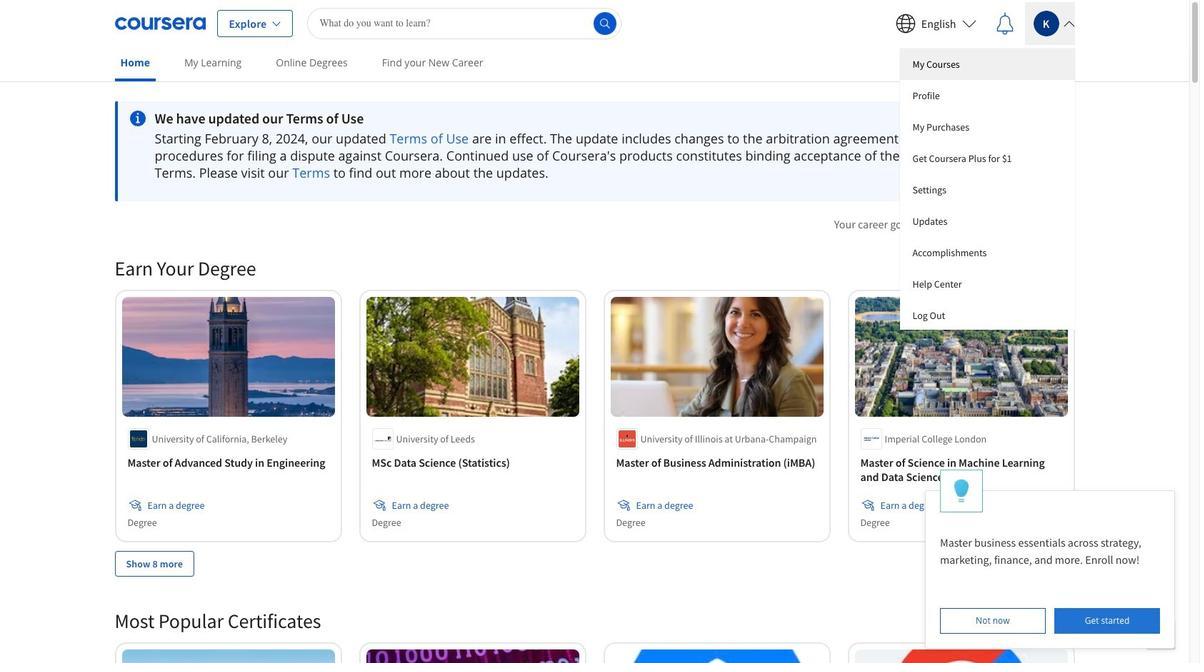 Task type: describe. For each thing, give the bounding box(es) containing it.
coursera image
[[115, 12, 205, 35]]

What do you want to learn? text field
[[307, 8, 622, 39]]

alice element
[[925, 470, 1175, 649]]

most popular certificates collection element
[[106, 586, 1083, 664]]



Task type: vqa. For each thing, say whether or not it's contained in the screenshot.
menu
yes



Task type: locate. For each thing, give the bounding box(es) containing it.
earn your degree collection element
[[106, 233, 1083, 600]]

region
[[679, 236, 1144, 361]]

lightbulb tip image
[[954, 479, 969, 504]]

None search field
[[307, 8, 622, 39]]

help center image
[[1152, 627, 1169, 644]]

information: we have updated our terms of use element
[[155, 110, 973, 127]]

menu
[[900, 48, 1075, 330]]



